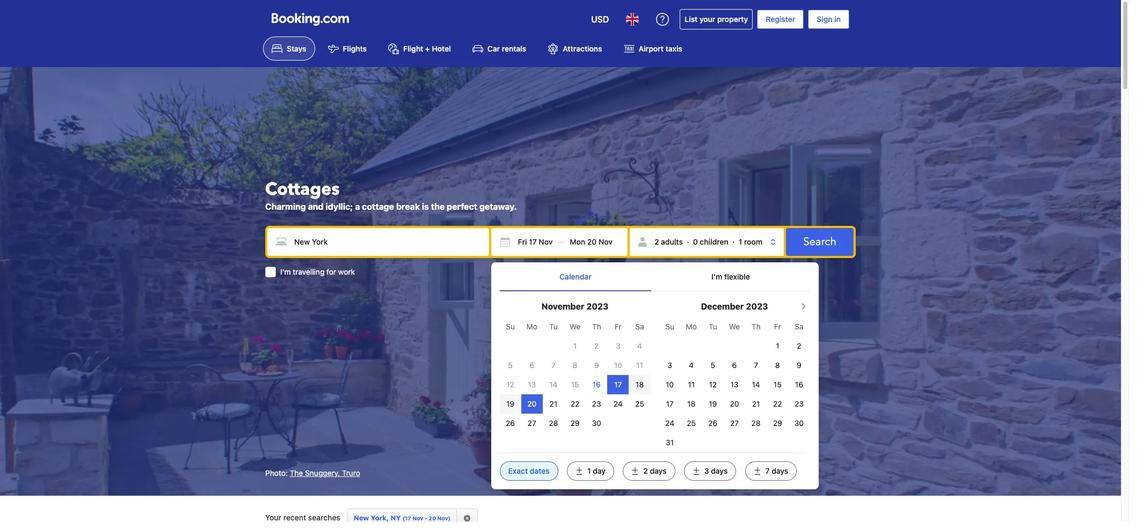 Task type: locate. For each thing, give the bounding box(es) containing it.
truro
[[342, 469, 361, 478]]

0 horizontal spatial 21
[[550, 400, 558, 409]]

1 6 from the left
[[530, 361, 535, 370]]

1 8 from the left
[[573, 361, 578, 370]]

1 horizontal spatial 14
[[753, 380, 761, 390]]

your
[[700, 15, 716, 24]]

getaway.
[[480, 202, 517, 212]]

1 up 8 checkbox
[[574, 342, 577, 351]]

mo
[[527, 322, 538, 332], [686, 322, 697, 332]]

29 December 2023 checkbox
[[774, 419, 783, 428]]

26 down "19 december 2023" 'checkbox'
[[709, 419, 718, 428]]

0 vertical spatial 11
[[637, 361, 644, 370]]

0 horizontal spatial 2023
[[587, 302, 609, 312]]

tab list
[[500, 263, 811, 292]]

december 2023
[[702, 302, 769, 312]]

1 horizontal spatial december 2023 element
[[660, 318, 811, 453]]

1 days from the left
[[650, 467, 667, 476]]

9 up 16 november 2023 option
[[595, 361, 599, 370]]

23 down 16 december 2023 'checkbox' on the right of the page
[[795, 400, 804, 409]]

10
[[615, 361, 623, 370], [666, 380, 674, 390]]

1 horizontal spatial 12
[[710, 380, 717, 390]]

list
[[685, 15, 698, 24]]

22 down 15 december 2023 option
[[774, 400, 783, 409]]

fr up 1 december 2023 checkbox
[[775, 322, 782, 332]]

2 tu from the left
[[709, 322, 718, 332]]

1 horizontal spatial 24
[[666, 419, 675, 428]]

11 for 11 checkbox
[[637, 361, 644, 370]]

2 22 from the left
[[774, 400, 783, 409]]

6 up 13 december 2023 option
[[733, 361, 737, 370]]

0 horizontal spatial 9
[[595, 361, 599, 370]]

the
[[290, 469, 303, 478]]

6 December 2023 checkbox
[[733, 361, 737, 370]]

1 horizontal spatial days
[[712, 467, 728, 476]]

1 horizontal spatial 18
[[688, 400, 696, 409]]

1 28 from the left
[[549, 419, 558, 428]]

2
[[655, 237, 660, 247], [595, 342, 599, 351], [798, 342, 802, 351], [644, 467, 648, 476]]

2 horizontal spatial nov
[[599, 237, 613, 247]]

0 vertical spatial 3
[[616, 342, 621, 351]]

7 up 14 checkbox
[[755, 361, 759, 370]]

6
[[530, 361, 535, 370], [733, 361, 737, 370]]

17 for 17 november 2023 option
[[615, 380, 622, 390]]

14 for 14 checkbox
[[753, 380, 761, 390]]

4 December 2023 checkbox
[[690, 361, 694, 370]]

21 November 2023 checkbox
[[550, 400, 558, 409]]

19
[[507, 400, 515, 409], [709, 400, 718, 409]]

work
[[338, 267, 355, 277]]

13
[[528, 380, 536, 390], [731, 380, 739, 390]]

1 tu from the left
[[550, 322, 558, 332]]

16 down 9 november 2023 option
[[593, 380, 601, 390]]

10 down 3 november 2023 checkbox
[[615, 361, 623, 370]]

flight + hotel link
[[380, 37, 460, 61]]

26 December 2023 checkbox
[[709, 419, 718, 428]]

1 vertical spatial 17
[[615, 380, 622, 390]]

8 for 8 checkbox
[[573, 361, 578, 370]]

fri
[[518, 237, 527, 247]]

1 2023 from the left
[[587, 302, 609, 312]]

2 horizontal spatial 17
[[667, 400, 674, 409]]

th down december 2023
[[752, 322, 761, 332]]

tab list containing calendar
[[500, 263, 811, 292]]

30 down 23 checkbox
[[795, 419, 804, 428]]

1 vertical spatial 18
[[688, 400, 696, 409]]

1 horizontal spatial 27
[[731, 419, 739, 428]]

1 27 from the left
[[528, 419, 537, 428]]

1 horizontal spatial 21
[[753, 400, 761, 409]]

1 horizontal spatial we
[[730, 322, 741, 332]]

car rentals
[[488, 44, 527, 53]]

exact
[[509, 467, 528, 476]]

1 16 from the left
[[593, 380, 601, 390]]

0 vertical spatial 24
[[614, 400, 623, 409]]

1 horizontal spatial 30
[[795, 419, 804, 428]]

1 19 from the left
[[507, 400, 515, 409]]

flights
[[343, 44, 367, 53]]

19 December 2023 checkbox
[[709, 400, 718, 409]]

0 vertical spatial 10
[[615, 361, 623, 370]]

2 6 from the left
[[733, 361, 737, 370]]

nov inside (17 nov - 20 nov) link
[[413, 516, 423, 522]]

22 December 2023 checkbox
[[774, 400, 783, 409]]

2 13 from the left
[[731, 380, 739, 390]]

0 horizontal spatial 7
[[552, 361, 556, 370]]

7 November 2023 checkbox
[[552, 361, 556, 370]]

21 for 21 december 2023 option
[[753, 400, 761, 409]]

fr up 3 november 2023 checkbox
[[615, 322, 622, 332]]

21 December 2023 checkbox
[[753, 400, 761, 409]]

fr
[[615, 322, 622, 332], [775, 322, 782, 332]]

1 horizontal spatial 19
[[709, 400, 718, 409]]

27 down 20 option
[[528, 419, 537, 428]]

· right children at the top right of the page
[[733, 237, 735, 247]]

1 vertical spatial 3
[[668, 361, 673, 370]]

sa for december 2023
[[795, 322, 804, 332]]

1 horizontal spatial 28
[[752, 419, 761, 428]]

1 horizontal spatial 6
[[733, 361, 737, 370]]

3 down 26 december 2023 option
[[705, 467, 710, 476]]

17 up 24 option
[[667, 400, 674, 409]]

0 horizontal spatial 11
[[637, 361, 644, 370]]

1 horizontal spatial sa
[[795, 322, 804, 332]]

2 5 from the left
[[711, 361, 716, 370]]

18 down 11 option
[[688, 400, 696, 409]]

2 21 from the left
[[753, 400, 761, 409]]

1 horizontal spatial 25
[[687, 419, 696, 428]]

29 for 29 november 2023 "option" at the right of page
[[571, 419, 580, 428]]

0 horizontal spatial 30
[[592, 419, 602, 428]]

16 down 9 'checkbox'
[[796, 380, 804, 390]]

0 vertical spatial 18
[[636, 380, 644, 390]]

22 down '15 november 2023' checkbox
[[571, 400, 580, 409]]

2 december 2023 element from the left
[[660, 318, 811, 453]]

23 for 23 checkbox
[[795, 400, 804, 409]]

1 horizontal spatial 2023
[[747, 302, 769, 312]]

19 November 2023 checkbox
[[507, 400, 515, 409]]

8 November 2023 checkbox
[[573, 361, 578, 370]]

1 21 from the left
[[550, 400, 558, 409]]

0 horizontal spatial 16
[[593, 380, 601, 390]]

1 5 from the left
[[508, 361, 513, 370]]

2023 for november 2023
[[587, 302, 609, 312]]

4 for 4 december 2023 option
[[690, 361, 694, 370]]

1 horizontal spatial ·
[[733, 237, 735, 247]]

rentals
[[502, 44, 527, 53]]

sa up 2 checkbox
[[795, 322, 804, 332]]

25 November 2023 checkbox
[[636, 400, 645, 409]]

1 14 from the left
[[550, 380, 558, 390]]

nov for mon 20 nov
[[599, 237, 613, 247]]

23 down 16 november 2023 option
[[592, 400, 602, 409]]

12
[[507, 380, 515, 390], [710, 380, 717, 390]]

2 29 from the left
[[774, 419, 783, 428]]

5 up 12 december 2023 checkbox
[[711, 361, 716, 370]]

1 December 2023 checkbox
[[776, 342, 780, 351]]

0 horizontal spatial 22
[[571, 400, 580, 409]]

1 fr from the left
[[615, 322, 622, 332]]

1 9 from the left
[[595, 361, 599, 370]]

3 November 2023 checkbox
[[616, 342, 621, 351]]

sa up 4 november 2023 checkbox
[[636, 322, 645, 332]]

1 26 from the left
[[506, 419, 515, 428]]

0 horizontal spatial tu
[[550, 322, 558, 332]]

0 horizontal spatial nov
[[413, 516, 423, 522]]

0 horizontal spatial 8
[[573, 361, 578, 370]]

15
[[571, 380, 579, 390], [774, 380, 782, 390]]

2023 right november on the bottom
[[587, 302, 609, 312]]

0 horizontal spatial 18
[[636, 380, 644, 390]]

airport taxis
[[639, 44, 683, 53]]

1 vertical spatial 11
[[688, 380, 695, 390]]

cottages
[[265, 178, 340, 201]]

21 up "28" checkbox
[[550, 400, 558, 409]]

1 horizontal spatial fr
[[775, 322, 782, 332]]

0 horizontal spatial we
[[570, 322, 581, 332]]

a
[[355, 202, 360, 212]]

1 vertical spatial 25
[[687, 419, 696, 428]]

27 down 20 checkbox
[[731, 419, 739, 428]]

26 down 19 option
[[506, 419, 515, 428]]

2 9 from the left
[[797, 361, 802, 370]]

0 horizontal spatial 23
[[592, 400, 602, 409]]

31
[[666, 438, 674, 448]]

9 up 16 december 2023 'checkbox' on the right of the page
[[797, 361, 802, 370]]

6 up 13 checkbox
[[530, 361, 535, 370]]

november 2023
[[542, 302, 609, 312]]

1 23 from the left
[[592, 400, 602, 409]]

nov right fri
[[539, 237, 553, 247]]

1 horizontal spatial 4
[[690, 361, 694, 370]]

12 November 2023 checkbox
[[507, 380, 515, 390]]

december 2023 element for november
[[500, 318, 651, 434]]

7 right "3 days" at the right
[[766, 467, 770, 476]]

25 down 18 december 2023 option
[[687, 419, 696, 428]]

7
[[552, 361, 556, 370], [755, 361, 759, 370], [766, 467, 770, 476]]

29 down 22 december 2023 'checkbox'
[[774, 419, 783, 428]]

2 23 from the left
[[795, 400, 804, 409]]

su
[[506, 322, 515, 332], [666, 322, 675, 332]]

0 horizontal spatial 19
[[507, 400, 515, 409]]

1 horizontal spatial 13
[[731, 380, 739, 390]]

0 horizontal spatial 26
[[506, 419, 515, 428]]

sa
[[636, 322, 645, 332], [795, 322, 804, 332]]

13 down 6 december 2023 option
[[731, 380, 739, 390]]

9 for 9 'checkbox'
[[797, 361, 802, 370]]

17 up 24 november 2023 checkbox in the bottom of the page
[[615, 380, 622, 390]]

0 horizontal spatial 6
[[530, 361, 535, 370]]

24
[[614, 400, 623, 409], [666, 419, 675, 428]]

17 right fri
[[529, 237, 537, 247]]

14 November 2023 checkbox
[[550, 380, 558, 390]]

28 for 28 checkbox
[[752, 419, 761, 428]]

24 up 31
[[666, 419, 675, 428]]

su up '5 november 2023' option
[[506, 322, 515, 332]]

28 December 2023 checkbox
[[752, 419, 761, 428]]

25 down 18 checkbox on the right bottom
[[636, 400, 645, 409]]

4 up 11 checkbox
[[638, 342, 643, 351]]

10 for 10 option
[[666, 380, 674, 390]]

13 November 2023 checkbox
[[528, 380, 536, 390]]

1 horizontal spatial 15
[[774, 380, 782, 390]]

3 for 3 option
[[668, 361, 673, 370]]

2 th from the left
[[752, 322, 761, 332]]

5
[[508, 361, 513, 370], [711, 361, 716, 370]]

11 November 2023 checkbox
[[637, 361, 644, 370]]

the
[[431, 202, 445, 212]]

new york,&nbsp;ny
 - remove this item from your recent searches image
[[463, 515, 471, 523]]

17 December 2023 checkbox
[[667, 400, 674, 409]]

28
[[549, 419, 558, 428], [752, 419, 761, 428]]

18 up 25 november 2023 checkbox
[[636, 380, 644, 390]]

i'm inside button
[[712, 272, 723, 282]]

mo up 4 december 2023 option
[[686, 322, 697, 332]]

29
[[571, 419, 580, 428], [774, 419, 783, 428]]

1 horizontal spatial 16
[[796, 380, 804, 390]]

8 up 15 december 2023 option
[[776, 361, 781, 370]]

29 November 2023 checkbox
[[571, 419, 580, 428]]

2 19 from the left
[[709, 400, 718, 409]]

7 up 14 november 2023 'option'
[[552, 361, 556, 370]]

14 down 7 option
[[550, 380, 558, 390]]

2 horizontal spatial 3
[[705, 467, 710, 476]]

14
[[550, 380, 558, 390], [753, 380, 761, 390]]

19 up 26 december 2023 option
[[709, 400, 718, 409]]

11 down 4 december 2023 option
[[688, 380, 695, 390]]

0 horizontal spatial 12
[[507, 380, 515, 390]]

days down 31 checkbox
[[650, 467, 667, 476]]

0 horizontal spatial sa
[[636, 322, 645, 332]]

1 horizontal spatial 23
[[795, 400, 804, 409]]

su up 3 option
[[666, 322, 675, 332]]

tu down "december"
[[709, 322, 718, 332]]

1 december 2023 element from the left
[[500, 318, 651, 434]]

0 vertical spatial 25
[[636, 400, 645, 409]]

travelling
[[293, 267, 325, 277]]

0 horizontal spatial 25
[[636, 400, 645, 409]]

13 down 6 november 2023 "option"
[[528, 380, 536, 390]]

21
[[550, 400, 558, 409], [753, 400, 761, 409]]

2023
[[587, 302, 609, 312], [747, 302, 769, 312]]

0 horizontal spatial i'm
[[280, 267, 291, 277]]

0 horizontal spatial 13
[[528, 380, 536, 390]]

15 up 22 december 2023 'checkbox'
[[774, 380, 782, 390]]

0 horizontal spatial 15
[[571, 380, 579, 390]]

1 vertical spatial 4
[[690, 361, 694, 370]]

days down 29 option
[[772, 467, 789, 476]]

2 14 from the left
[[753, 380, 761, 390]]

i'm left travelling
[[280, 267, 291, 277]]

19 up 26 november 2023 option
[[507, 400, 515, 409]]

10 December 2023 checkbox
[[666, 380, 674, 390]]

16 for 16 december 2023 'checkbox' on the right of the page
[[796, 380, 804, 390]]

2 su from the left
[[666, 322, 675, 332]]

1 horizontal spatial nov
[[539, 237, 553, 247]]

12 down '5 november 2023' option
[[507, 380, 515, 390]]

december
[[702, 302, 745, 312]]

i'm left the flexible
[[712, 272, 723, 282]]

is
[[422, 202, 429, 212]]

2 days from the left
[[712, 467, 728, 476]]

1 horizontal spatial 5
[[711, 361, 716, 370]]

1 left room on the right top
[[739, 237, 743, 247]]

0 horizontal spatial th
[[593, 322, 602, 332]]

22
[[571, 400, 580, 409], [774, 400, 783, 409]]

1 30 from the left
[[592, 419, 602, 428]]

1 sa from the left
[[636, 322, 645, 332]]

su for december 2023
[[666, 322, 675, 332]]

1 12 from the left
[[507, 380, 515, 390]]

23
[[592, 400, 602, 409], [795, 400, 804, 409]]

tu down november on the bottom
[[550, 322, 558, 332]]

2 8 from the left
[[776, 361, 781, 370]]

· left 0
[[687, 237, 690, 247]]

1 horizontal spatial 7
[[755, 361, 759, 370]]

1 horizontal spatial 9
[[797, 361, 802, 370]]

11
[[637, 361, 644, 370], [688, 380, 695, 390]]

1 su from the left
[[506, 322, 515, 332]]

photo: the snuggery, truro
[[265, 469, 361, 478]]

28 down 21 december 2023 option
[[752, 419, 761, 428]]

days for 3 days
[[712, 467, 728, 476]]

3 December 2023 checkbox
[[668, 361, 673, 370]]

th up 2 november 2023 option
[[593, 322, 602, 332]]

1 22 from the left
[[571, 400, 580, 409]]

0 horizontal spatial 27
[[528, 419, 537, 428]]

days for 7 days
[[772, 467, 789, 476]]

we down december 2023
[[730, 322, 741, 332]]

3 up 10 option
[[668, 361, 673, 370]]

1 vertical spatial 10
[[666, 380, 674, 390]]

2 27 from the left
[[731, 419, 739, 428]]

2 mo from the left
[[686, 322, 697, 332]]

20
[[592, 232, 598, 238], [588, 237, 597, 247], [528, 400, 537, 409], [730, 400, 740, 409], [429, 516, 436, 522]]

None search field
[[265, 226, 856, 490]]

19 for "19 december 2023" 'checkbox'
[[709, 400, 718, 409]]

0 horizontal spatial december 2023 element
[[500, 318, 651, 434]]

2023 right "december"
[[747, 302, 769, 312]]

taxis
[[666, 44, 683, 53]]

18
[[636, 380, 644, 390], [688, 400, 696, 409]]

1 13 from the left
[[528, 380, 536, 390]]

1 horizontal spatial 26
[[709, 419, 718, 428]]

1 15 from the left
[[571, 380, 579, 390]]

12 down 5 checkbox
[[710, 380, 717, 390]]

2 days
[[644, 467, 667, 476]]

20 November 2023 checkbox
[[528, 400, 537, 409]]

3 days from the left
[[772, 467, 789, 476]]

2 vertical spatial 17
[[667, 400, 674, 409]]

11 December 2023 checkbox
[[688, 380, 695, 390]]

1 horizontal spatial 10
[[666, 380, 674, 390]]

31 December 2023 checkbox
[[666, 438, 674, 448]]

0 horizontal spatial 5
[[508, 361, 513, 370]]

0 vertical spatial 4
[[638, 342, 643, 351]]

0 vertical spatial 17
[[529, 237, 537, 247]]

1 horizontal spatial 11
[[688, 380, 695, 390]]

list your property
[[685, 15, 749, 24]]

th
[[593, 322, 602, 332], [752, 322, 761, 332]]

1 29 from the left
[[571, 419, 580, 428]]

1 we from the left
[[570, 322, 581, 332]]

2 2023 from the left
[[747, 302, 769, 312]]

0 horizontal spatial 29
[[571, 419, 580, 428]]

26
[[506, 419, 515, 428], [709, 419, 718, 428]]

we for november
[[570, 322, 581, 332]]

2 we from the left
[[730, 322, 741, 332]]

16 December 2023 checkbox
[[796, 380, 804, 390]]

2 28 from the left
[[752, 419, 761, 428]]

2 30 from the left
[[795, 419, 804, 428]]

10 November 2023 checkbox
[[615, 361, 623, 370]]

11 for 11 option
[[688, 380, 695, 390]]

18 November 2023 checkbox
[[636, 380, 644, 390]]

15 November 2023 checkbox
[[571, 380, 579, 390]]

30 for 30 november 2023 option
[[592, 419, 602, 428]]

2 horizontal spatial days
[[772, 467, 789, 476]]

5 up 12 november 2023 option
[[508, 361, 513, 370]]

15 up 22 november 2023 option
[[571, 380, 579, 390]]

8 up '15 november 2023' checkbox
[[573, 361, 578, 370]]

1 horizontal spatial 17
[[615, 380, 622, 390]]

10 up 17 december 2023 option
[[666, 380, 674, 390]]

2 left the adults
[[655, 237, 660, 247]]

0 horizontal spatial 28
[[549, 419, 558, 428]]

2 26 from the left
[[709, 419, 718, 428]]

0 horizontal spatial ·
[[687, 237, 690, 247]]

28 down 21 checkbox
[[549, 419, 558, 428]]

2 sa from the left
[[795, 322, 804, 332]]

december 2023 element
[[500, 318, 651, 434], [660, 318, 811, 453]]

days down 26 december 2023 option
[[712, 467, 728, 476]]

9
[[595, 361, 599, 370], [797, 361, 802, 370]]

nov right mon
[[599, 237, 613, 247]]

perfect
[[447, 202, 478, 212]]

tu for december 2023
[[709, 322, 718, 332]]

1 mo from the left
[[527, 322, 538, 332]]

1 horizontal spatial mo
[[686, 322, 697, 332]]

days
[[650, 467, 667, 476], [712, 467, 728, 476], [772, 467, 789, 476]]

0
[[694, 237, 698, 247]]

0 horizontal spatial 10
[[615, 361, 623, 370]]

1 vertical spatial 24
[[666, 419, 675, 428]]

0 horizontal spatial 4
[[638, 342, 643, 351]]

0 horizontal spatial fr
[[615, 322, 622, 332]]

nov left the -
[[413, 516, 423, 522]]

21 up 28 checkbox
[[753, 400, 761, 409]]

12 December 2023 checkbox
[[710, 380, 717, 390]]

29 down 22 november 2023 option
[[571, 419, 580, 428]]

2 up 9 'checkbox'
[[798, 342, 802, 351]]

1 up 8 december 2023 option
[[776, 342, 780, 351]]

0 horizontal spatial 24
[[614, 400, 623, 409]]

1 th from the left
[[593, 322, 602, 332]]

2 15 from the left
[[774, 380, 782, 390]]

28 November 2023 checkbox
[[549, 419, 558, 428]]

stays link
[[263, 37, 315, 61]]

room
[[745, 237, 763, 247]]

flexible
[[725, 272, 751, 282]]

1 horizontal spatial i'm
[[712, 272, 723, 282]]

1 left day
[[588, 467, 591, 476]]

25 for 25 december 2023 checkbox
[[687, 419, 696, 428]]

·
[[687, 237, 690, 247], [733, 237, 735, 247]]

0 horizontal spatial 14
[[550, 380, 558, 390]]

mo up 6 november 2023 "option"
[[527, 322, 538, 332]]

2 fr from the left
[[775, 322, 782, 332]]

3 up 10 checkbox
[[616, 342, 621, 351]]

1 horizontal spatial tu
[[709, 322, 718, 332]]

22 November 2023 checkbox
[[571, 400, 580, 409]]

booking.com online hotel reservations image
[[272, 13, 349, 26]]

2 16 from the left
[[796, 380, 804, 390]]

i'm for i'm travelling for work
[[280, 267, 291, 277]]

0 horizontal spatial 3
[[616, 342, 621, 351]]

1 horizontal spatial 22
[[774, 400, 783, 409]]

1 horizontal spatial 3
[[668, 361, 673, 370]]

25
[[636, 400, 645, 409], [687, 419, 696, 428]]

2 12 from the left
[[710, 380, 717, 390]]

30 November 2023 checkbox
[[592, 419, 602, 428]]

8
[[573, 361, 578, 370], [776, 361, 781, 370]]

15 December 2023 checkbox
[[774, 380, 782, 390]]

1 horizontal spatial th
[[752, 322, 761, 332]]

21 for 21 checkbox
[[550, 400, 558, 409]]

2 adults · 0 children · 1 room
[[655, 237, 763, 247]]

24 down 17 november 2023 option
[[614, 400, 623, 409]]

0 horizontal spatial su
[[506, 322, 515, 332]]

4 up 11 option
[[690, 361, 694, 370]]

1 horizontal spatial su
[[666, 322, 675, 332]]

28 for "28" checkbox
[[549, 419, 558, 428]]

30 down "23" option
[[592, 419, 602, 428]]

11 up 18 checkbox on the right bottom
[[637, 361, 644, 370]]

4
[[638, 342, 643, 351], [690, 361, 694, 370]]

0 horizontal spatial mo
[[527, 322, 538, 332]]

14 down 7 checkbox
[[753, 380, 761, 390]]

we up 1 checkbox
[[570, 322, 581, 332]]



Task type: vqa. For each thing, say whether or not it's contained in the screenshot.
or
no



Task type: describe. For each thing, give the bounding box(es) containing it.
8 December 2023 checkbox
[[776, 361, 781, 370]]

attractions
[[563, 44, 603, 53]]

25 for 25 november 2023 checkbox
[[636, 400, 645, 409]]

tab list inside search box
[[500, 263, 811, 292]]

18 December 2023 checkbox
[[688, 400, 696, 409]]

5 for '5 november 2023' option
[[508, 361, 513, 370]]

9 for 9 november 2023 option
[[595, 361, 599, 370]]

8 for 8 december 2023 option
[[776, 361, 781, 370]]

day
[[593, 467, 606, 476]]

27 for 27 december 2023 option
[[731, 419, 739, 428]]

30 for 30 december 2023 option
[[795, 419, 804, 428]]

in
[[835, 15, 841, 24]]

i'm flexible
[[712, 272, 751, 282]]

register link
[[758, 10, 804, 29]]

2 December 2023 checkbox
[[798, 342, 802, 351]]

tu for november 2023
[[550, 322, 558, 332]]

adults
[[661, 237, 683, 247]]

19 for 19 option
[[507, 400, 515, 409]]

flights link
[[319, 37, 376, 61]]

exact dates
[[509, 467, 550, 476]]

list your property link
[[680, 9, 753, 30]]

1 day
[[588, 467, 606, 476]]

27 for 27 november 2023 checkbox
[[528, 419, 537, 428]]

6 for 6 november 2023 "option"
[[530, 361, 535, 370]]

24 for 24 november 2023 checkbox in the bottom of the page
[[614, 400, 623, 409]]

5 for 5 checkbox
[[711, 361, 716, 370]]

16 for 16 november 2023 option
[[593, 380, 601, 390]]

property
[[718, 15, 749, 24]]

search
[[804, 235, 837, 249]]

2 · from the left
[[733, 237, 735, 247]]

sign in
[[817, 15, 841, 24]]

3 days
[[705, 467, 728, 476]]

usd button
[[585, 6, 616, 32]]

1 · from the left
[[687, 237, 690, 247]]

3 for 3 november 2023 checkbox
[[616, 342, 621, 351]]

16 November 2023 checkbox
[[593, 380, 601, 390]]

fr for december 2023
[[775, 322, 782, 332]]

charming
[[265, 202, 306, 212]]

i'm travelling for work
[[280, 267, 355, 277]]

i'm flexible button
[[652, 263, 811, 291]]

fri 17 nov
[[518, 237, 553, 247]]

2023 for december 2023
[[747, 302, 769, 312]]

29 for 29 option
[[774, 419, 783, 428]]

(17
[[403, 516, 411, 522]]

car
[[488, 44, 500, 53]]

15 for '15 november 2023' checkbox
[[571, 380, 579, 390]]

mo for november
[[527, 322, 538, 332]]

fr for november 2023
[[615, 322, 622, 332]]

svg image
[[570, 237, 581, 248]]

calendar
[[560, 272, 592, 282]]

th for december 2023
[[752, 322, 761, 332]]

18 for 18 checkbox on the right bottom
[[636, 380, 644, 390]]

sa for november 2023
[[636, 322, 645, 332]]

mon
[[570, 237, 586, 247]]

+
[[425, 44, 430, 53]]

27 December 2023 checkbox
[[731, 419, 739, 428]]

6 for 6 december 2023 option
[[733, 361, 737, 370]]

13 for 13 december 2023 option
[[731, 380, 739, 390]]

25 December 2023 checkbox
[[687, 419, 696, 428]]

26 for 26 november 2023 option
[[506, 419, 515, 428]]

i'm for i'm flexible
[[712, 272, 723, 282]]

22 for 22 december 2023 'checkbox'
[[774, 400, 783, 409]]

12 for 12 november 2023 option
[[507, 380, 515, 390]]

children
[[700, 237, 729, 247]]

search button
[[787, 228, 854, 256]]

november
[[542, 302, 585, 312]]

flight + hotel
[[404, 44, 451, 53]]

7 December 2023 checkbox
[[755, 361, 759, 370]]

photo:
[[265, 469, 288, 478]]

7 for 7 checkbox
[[755, 361, 759, 370]]

2 up 9 november 2023 option
[[595, 342, 599, 351]]

mo for december
[[686, 322, 697, 332]]

sign
[[817, 15, 833, 24]]

10 for 10 checkbox
[[615, 361, 623, 370]]

15 for 15 december 2023 option
[[774, 380, 782, 390]]

7 for 7 option
[[552, 361, 556, 370]]

usd
[[592, 15, 609, 24]]

30 December 2023 checkbox
[[795, 419, 804, 428]]

2 vertical spatial 3
[[705, 467, 710, 476]]

cottages charming and idyllic; a cottage break is the perfect getaway.
[[265, 178, 517, 212]]

18 for 18 december 2023 option
[[688, 400, 696, 409]]

27 November 2023 checkbox
[[528, 419, 537, 428]]

14 December 2023 checkbox
[[753, 380, 761, 390]]

20 December 2023 checkbox
[[730, 400, 740, 409]]

4 November 2023 checkbox
[[638, 342, 643, 351]]

2 right day
[[644, 467, 648, 476]]

5 November 2023 checkbox
[[508, 361, 513, 370]]

and
[[308, 202, 324, 212]]

26 November 2023 checkbox
[[506, 419, 515, 428]]

svg image
[[500, 237, 511, 248]]

1 November 2023 checkbox
[[574, 342, 577, 351]]

24 November 2023 checkbox
[[614, 400, 623, 409]]

(17 nov - 20 nov)
[[403, 516, 451, 522]]

9 November 2023 checkbox
[[595, 361, 599, 370]]

dates
[[530, 467, 550, 476]]

th for november 2023
[[593, 322, 602, 332]]

idyllic;
[[326, 202, 353, 212]]

24 for 24 option
[[666, 419, 675, 428]]

2 November 2023 checkbox
[[595, 342, 599, 351]]

register
[[766, 15, 796, 24]]

none search field containing search
[[265, 226, 856, 490]]

airport taxis link
[[616, 37, 691, 61]]

mon 20 nov
[[570, 237, 613, 247]]

13 December 2023 checkbox
[[731, 380, 739, 390]]

22 for 22 november 2023 option
[[571, 400, 580, 409]]

-
[[425, 516, 428, 522]]

break
[[396, 202, 420, 212]]

hotel
[[432, 44, 451, 53]]

12 for 12 december 2023 checkbox
[[710, 380, 717, 390]]

23 December 2023 checkbox
[[795, 400, 804, 409]]

stays
[[287, 44, 307, 53]]

snuggery,
[[305, 469, 340, 478]]

17 November 2023 checkbox
[[615, 380, 622, 390]]

cottage
[[362, 202, 394, 212]]

sign in link
[[809, 10, 850, 29]]

Please type your destination search field
[[268, 228, 489, 256]]

2 horizontal spatial 7
[[766, 467, 770, 476]]

14 for 14 november 2023 'option'
[[550, 380, 558, 390]]

23 November 2023 checkbox
[[592, 400, 602, 409]]

4 for 4 november 2023 checkbox
[[638, 342, 643, 351]]

the snuggery, truro link
[[290, 469, 361, 478]]

6 November 2023 checkbox
[[530, 361, 535, 370]]

nov for fri 17 nov
[[539, 237, 553, 247]]

24 December 2023 checkbox
[[666, 419, 675, 428]]

airport
[[639, 44, 664, 53]]

13 for 13 checkbox
[[528, 380, 536, 390]]

december 2023 element for december
[[660, 318, 811, 453]]

0 horizontal spatial 17
[[529, 237, 537, 247]]

7 days
[[766, 467, 789, 476]]

car rentals link
[[464, 37, 535, 61]]

(17 nov - 20 nov) link
[[347, 510, 457, 523]]

9 December 2023 checkbox
[[797, 361, 802, 370]]

17 for 17 december 2023 option
[[667, 400, 674, 409]]

nov)
[[438, 516, 451, 522]]

su for november 2023
[[506, 322, 515, 332]]

26 for 26 december 2023 option
[[709, 419, 718, 428]]

we for december
[[730, 322, 741, 332]]

5 December 2023 checkbox
[[711, 361, 716, 370]]

flight
[[404, 44, 424, 53]]

calendar button
[[500, 263, 652, 291]]

for
[[327, 267, 336, 277]]

23 for "23" option
[[592, 400, 602, 409]]

days for 2 days
[[650, 467, 667, 476]]

attractions link
[[540, 37, 611, 61]]



